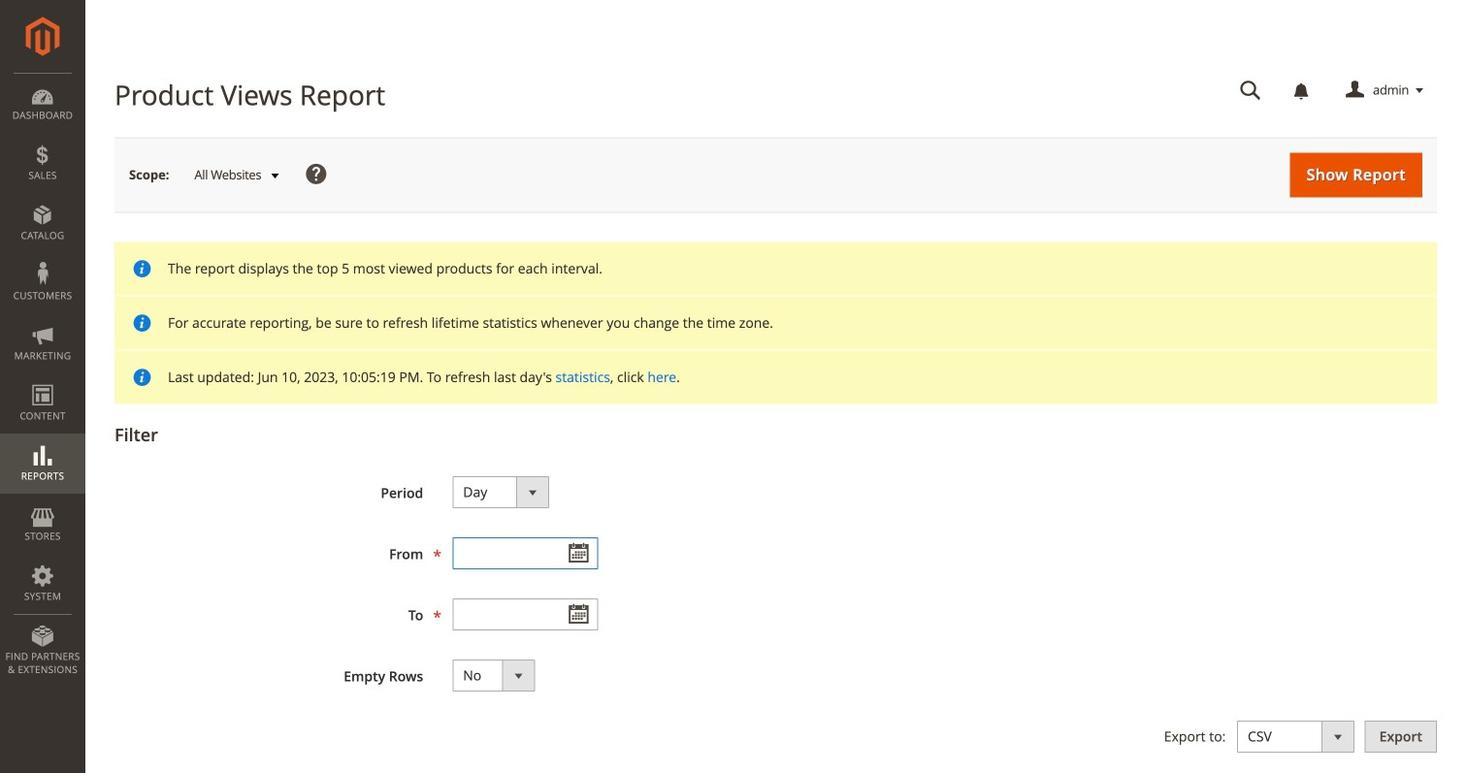 Task type: locate. For each thing, give the bounding box(es) containing it.
None text field
[[453, 599, 598, 631]]

menu bar
[[0, 73, 85, 687]]

None text field
[[1227, 74, 1276, 108], [453, 538, 598, 570], [1227, 74, 1276, 108], [453, 538, 598, 570]]

magento admin panel image
[[26, 17, 60, 56]]



